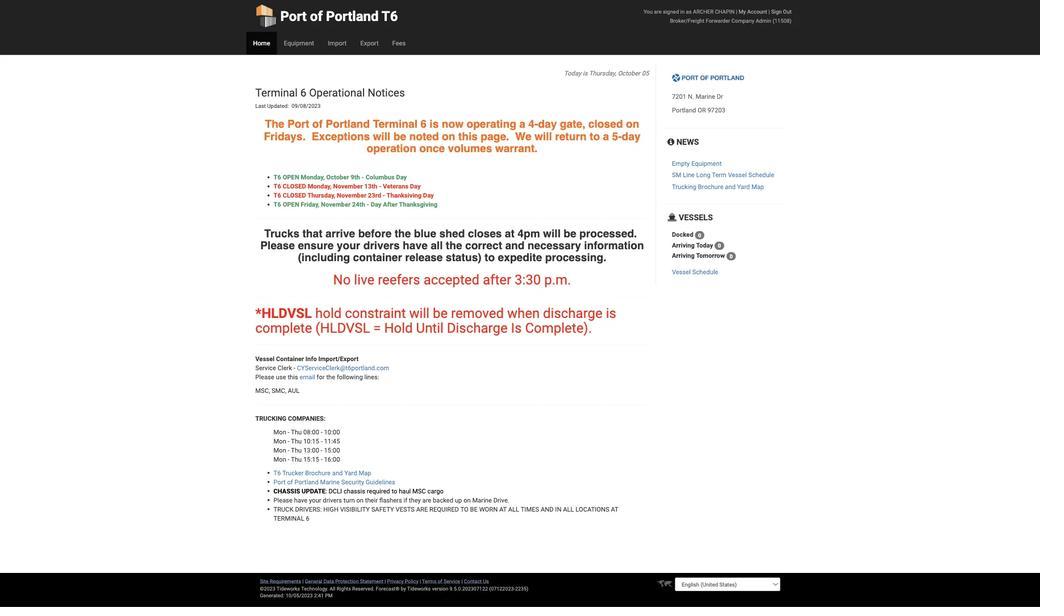 Task type: vqa. For each thing, say whether or not it's contained in the screenshot.
is to the top
yes



Task type: locate. For each thing, give the bounding box(es) containing it.
equipment button
[[347, 40, 402, 68]]

0 vertical spatial open
[[354, 217, 374, 226]]

0 horizontal spatial is
[[537, 147, 549, 163]]

port of portland t6 link
[[319, 0, 498, 40]]

0 horizontal spatial a
[[650, 147, 657, 163]]

0 vertical spatial port
[[351, 10, 384, 31]]

2 horizontal spatial be
[[705, 284, 721, 300]]

terminal
[[319, 108, 372, 124], [466, 147, 522, 163]]

october left 9th on the left top of page
[[408, 217, 437, 226]]

thanksgiving
[[499, 251, 547, 260]]

thursday, up friday,
[[385, 240, 420, 249]]

release
[[507, 314, 554, 330]]

msc,
[[319, 484, 338, 494]]

home
[[317, 49, 338, 59]]

guidelines
[[457, 598, 494, 608]]

the left the blue
[[494, 284, 514, 300]]

1 vertical spatial of
[[391, 147, 404, 163]]

1 horizontal spatial a
[[754, 162, 762, 178]]

discharge
[[679, 382, 754, 402]]

2 horizontal spatial is
[[758, 382, 771, 402]]

vessel container info import/export service clerk - please use this email for the following lines:
[[319, 445, 474, 477]]

1 vertical spatial 6
[[526, 147, 534, 163]]

please down the service
[[319, 467, 343, 477]]

on right 5-
[[783, 147, 800, 163]]

0 horizontal spatial the
[[408, 467, 419, 477]]

portland down terminal 6 operational notices last updated:  09/08/2023
[[407, 147, 463, 163]]

thu
[[364, 570, 378, 579]]

trucks that arrive before the blue shed closes at 4pm will be processed. please ensure your drivers have all the correct and necessary information (including container release status) to expedite processing.
[[326, 284, 806, 330]]

1 vertical spatial is
[[537, 147, 549, 163]]

1 horizontal spatial thursday,
[[737, 87, 771, 96]]

=
[[467, 401, 477, 421]]

0 vertical spatial terminal
[[319, 108, 372, 124]]

1 vertical spatial november
[[421, 240, 458, 249]]

0 vertical spatial of
[[388, 10, 404, 31]]

once
[[525, 177, 557, 193]]

2 vertical spatial port
[[342, 598, 357, 608]]

1 horizontal spatial terminal
[[466, 147, 522, 163]]

1 horizontal spatial be
[[541, 382, 560, 402]]

on
[[783, 147, 800, 163], [553, 162, 570, 178]]

the
[[332, 147, 356, 163]]

t6 inside port of portland t6 link
[[477, 10, 498, 31]]

2 vertical spatial of
[[359, 598, 366, 608]]

terminal up last
[[319, 108, 372, 124]]

0 vertical spatial portland
[[408, 10, 474, 31]]

of up equipment popup button
[[388, 10, 404, 31]]

columbus
[[457, 217, 494, 226]]

before
[[448, 284, 490, 300]]

port
[[351, 10, 384, 31], [360, 147, 387, 163], [342, 598, 357, 608]]

to up after
[[606, 314, 619, 330]]

4pm
[[648, 284, 676, 300]]

2 horizontal spatial the
[[558, 299, 578, 315]]

0 vertical spatial please
[[326, 299, 369, 315]]

port down the 09/08/2023
[[360, 147, 387, 163]]

exceptions
[[390, 162, 463, 178]]

a left 4- on the right top of page
[[650, 147, 657, 163]]

to inside the port of portland terminal 6 is now operating a 4-day gate, closed on fridays .  exceptions will be noted on this page.  we will return to a 5-day operation once volumes warrant.
[[738, 162, 751, 178]]

of down the 09/08/2023
[[391, 147, 404, 163]]

portland inside the port of portland terminal 6 is now operating a 4-day gate, closed on fridays .  exceptions will be noted on this page.  we will return to a 5-day operation once volumes warrant.
[[407, 147, 463, 163]]

the right all
[[558, 299, 578, 315]]

to left 5-
[[738, 162, 751, 178]]

this
[[573, 162, 598, 178], [360, 467, 373, 477]]

be left noted at the top of page
[[492, 162, 508, 178]]

2 vertical spatial is
[[758, 382, 771, 402]]

october
[[773, 87, 801, 96], [408, 217, 437, 226]]

a
[[650, 147, 657, 163], [754, 162, 762, 178]]

0 vertical spatial october
[[773, 87, 801, 96]]

service
[[319, 456, 345, 465]]

october left 05
[[773, 87, 801, 96]]

portland down brochure
[[368, 598, 399, 608]]

6
[[376, 108, 383, 124], [526, 147, 534, 163]]

use
[[345, 467, 358, 477]]

portland inside t6 trucker brochure and yard map port of portland marine security guidelines
[[368, 598, 399, 608]]

and up port of portland marine security guidelines link on the left of the page
[[416, 587, 429, 596]]

open left friday,
[[354, 251, 374, 260]]

1 vertical spatial this
[[360, 467, 373, 477]]

all
[[539, 299, 554, 315]]

1 vertical spatial be
[[705, 284, 721, 300]]

0 horizontal spatial terminal
[[319, 108, 372, 124]]

0 vertical spatial 6
[[376, 108, 383, 124]]

t6 inside t6 trucker brochure and yard map port of portland marine security guidelines
[[342, 587, 351, 596]]

the right for
[[408, 467, 419, 477]]

trucks
[[331, 284, 375, 300]]

thursday,
[[737, 87, 771, 96], [385, 240, 420, 249]]

on right noted at the top of page
[[553, 162, 570, 178]]

that
[[378, 284, 403, 300]]

and right correct
[[632, 299, 656, 315]]

day up veterans at the top
[[496, 217, 509, 226]]

import
[[410, 49, 434, 59]]

1 vertical spatial october
[[408, 217, 437, 226]]

will right 4pm
[[679, 284, 701, 300]]

1 horizontal spatial this
[[573, 162, 598, 178]]

and inside t6 trucker brochure and yard map port of portland marine security guidelines
[[416, 587, 429, 596]]

2 vertical spatial portland
[[368, 598, 399, 608]]

november left the 24th
[[402, 251, 439, 260]]

0 horizontal spatial this
[[360, 467, 373, 477]]

be
[[492, 162, 508, 178], [705, 284, 721, 300], [541, 382, 560, 402]]

when
[[635, 382, 675, 402]]

terminal inside terminal 6 operational notices last updated:  09/08/2023
[[319, 108, 372, 124]]

1 horizontal spatial to
[[738, 162, 751, 178]]

this right once
[[573, 162, 598, 178]]

of down trucker
[[359, 598, 366, 608]]

0 horizontal spatial be
[[492, 162, 508, 178]]

is right discharge
[[758, 382, 771, 402]]

1 vertical spatial closed
[[354, 240, 383, 249]]

05
[[803, 87, 812, 96]]

please inside "vessel container info import/export service clerk - please use this email for the following lines:"
[[319, 467, 343, 477]]

portland up 'import' "popup button" on the left top of the page
[[408, 10, 474, 31]]

this right use
[[360, 467, 373, 477]]

port up the equipment
[[351, 10, 384, 31]]

arrive
[[407, 284, 444, 300]]

0 vertical spatial to
[[738, 162, 751, 178]]

6 up the 09/08/2023
[[376, 108, 383, 124]]

0 vertical spatial closed
[[354, 228, 383, 238]]

please left that
[[326, 299, 369, 315]]

- right "15:15"
[[401, 570, 403, 579]]

open down fridays
[[354, 217, 374, 226]]

1 horizontal spatial and
[[632, 299, 656, 315]]

map
[[449, 587, 464, 596]]

thursday, right today
[[737, 87, 771, 96]]

1 vertical spatial portland
[[407, 147, 463, 163]]

2 vertical spatial be
[[541, 382, 560, 402]]

be down the accepted
[[541, 382, 560, 402]]

1 horizontal spatial the
[[494, 284, 514, 300]]

t6 trucker brochure and yard map port of portland marine security guidelines
[[342, 587, 494, 608]]

1 horizontal spatial october
[[773, 87, 801, 96]]

until
[[521, 401, 555, 421]]

for
[[396, 467, 406, 477]]

1 vertical spatial thursday,
[[385, 240, 420, 249]]

day
[[673, 147, 697, 163], [778, 162, 801, 178]]

email
[[375, 467, 394, 477]]

lines:
[[456, 467, 474, 477]]

0 horizontal spatial and
[[416, 587, 429, 596]]

hold constraint will be removed when discharge is complete (hldvsl = hold until discharge is complete).
[[319, 382, 771, 421]]

following
[[421, 467, 454, 477]]

is
[[729, 87, 735, 96], [537, 147, 549, 163], [758, 382, 771, 402]]

1 vertical spatial and
[[416, 587, 429, 596]]

a left 5-
[[754, 162, 762, 178]]

october inside t6 open monday, october 9th - columbus day t6 closed monday, november 13th - veterans day t6 closed thursday, november 23rd - thanksiving day t6 open friday, november 24th - day after thanksgiving
[[408, 217, 437, 226]]

friday,
[[376, 251, 400, 260]]

- right 9th on the left top of page
[[452, 217, 455, 226]]

3:30
[[644, 340, 677, 360]]

is left now
[[537, 147, 549, 163]]

november up the 24th
[[421, 240, 458, 249]]

1 vertical spatial port
[[360, 147, 387, 163]]

will
[[466, 162, 488, 178], [669, 162, 691, 178], [679, 284, 701, 300], [512, 382, 537, 402]]

please inside trucks that arrive before the blue shed closes at 4pm will be processed. please ensure your drivers have all the correct and necessary information (including container release status) to expedite processing.
[[326, 299, 369, 315]]

of inside t6 trucker brochure and yard map port of portland marine security guidelines
[[359, 598, 366, 608]]

correct
[[582, 299, 628, 315]]

terminal up operation
[[466, 147, 522, 163]]

1 vertical spatial terminal
[[466, 147, 522, 163]]

0 horizontal spatial to
[[606, 314, 619, 330]]

0 vertical spatial thursday,
[[737, 87, 771, 96]]

port inside t6 trucker brochure and yard map port of portland marine security guidelines
[[342, 598, 357, 608]]

no live reefers accepted after 3:30 p.m.
[[417, 340, 714, 360]]

1 vertical spatial please
[[319, 467, 343, 477]]

thanksiving
[[484, 240, 527, 249]]

0 horizontal spatial 6
[[376, 108, 383, 124]]

- right clerk in the left bottom of the page
[[367, 456, 369, 465]]

5-
[[766, 162, 778, 178]]

november down 9th on the left top of page
[[417, 228, 454, 238]]

to
[[738, 162, 751, 178], [606, 314, 619, 330]]

is right today
[[729, 87, 735, 96]]

1 horizontal spatial 6
[[526, 147, 534, 163]]

be up processing.
[[705, 284, 721, 300]]

this inside the port of portland terminal 6 is now operating a 4-day gate, closed on fridays .  exceptions will be noted on this page.  we will return to a 5-day operation once volumes warrant.
[[573, 162, 598, 178]]

- right 23rd
[[479, 240, 482, 249]]

last
[[319, 129, 333, 137]]

0 vertical spatial november
[[417, 228, 454, 238]]

0 horizontal spatial october
[[408, 217, 437, 226]]

port down trucker
[[342, 598, 357, 608]]

day up thanksgiving
[[529, 240, 543, 249]]

live
[[443, 340, 468, 360]]

operating
[[584, 147, 646, 163]]

port inside the port of portland terminal 6 is now operating a 4-day gate, closed on fridays .  exceptions will be noted on this page.  we will return to a 5-day operation once volumes warrant.
[[360, 147, 387, 163]]

16:00
[[405, 570, 425, 579]]

terminal 6 operational notices last updated:  09/08/2023
[[319, 108, 510, 137]]

please
[[326, 299, 369, 315], [319, 467, 343, 477]]

1 vertical spatial to
[[606, 314, 619, 330]]

mon - thu 15:15 - 16:00
[[342, 570, 425, 579]]

portland
[[408, 10, 474, 31], [407, 147, 463, 163], [368, 598, 399, 608]]

0 vertical spatial be
[[492, 162, 508, 178]]

0 vertical spatial this
[[573, 162, 598, 178]]

ensure
[[373, 299, 417, 315]]

october for 9th
[[408, 217, 437, 226]]

0 horizontal spatial on
[[553, 162, 570, 178]]

and
[[632, 299, 656, 315], [416, 587, 429, 596]]

will down reefers in the bottom of the page
[[512, 382, 537, 402]]

open
[[354, 217, 374, 226], [354, 251, 374, 260]]

1 vertical spatial open
[[354, 251, 374, 260]]

0 vertical spatial is
[[729, 87, 735, 96]]

accepted
[[530, 340, 600, 360]]

6 up once
[[526, 147, 534, 163]]

to inside trucks that arrive before the blue shed closes at 4pm will be processed. please ensure your drivers have all the correct and necessary information (including container release status) to expedite processing.
[[606, 314, 619, 330]]

0 horizontal spatial thursday,
[[385, 240, 420, 249]]

t6 trucker brochure and yard map link
[[342, 587, 464, 596]]

0 vertical spatial and
[[632, 299, 656, 315]]



Task type: describe. For each thing, give the bounding box(es) containing it.
notices
[[460, 108, 507, 124]]

- right the 24th
[[459, 251, 462, 260]]

is inside the hold constraint will be removed when discharge is complete (hldvsl = hold until discharge is complete).
[[758, 382, 771, 402]]

constraint
[[432, 382, 508, 402]]

closed
[[736, 147, 779, 163]]

day down 23rd
[[464, 251, 477, 260]]

drivers
[[455, 299, 500, 315]]

have
[[504, 299, 535, 315]]

- down columbus
[[474, 228, 477, 238]]

fees button
[[482, 40, 516, 68]]

import button
[[402, 40, 442, 68]]

return
[[694, 162, 734, 178]]

export
[[451, 49, 474, 59]]

today
[[706, 87, 727, 96]]

the inside "vessel container info import/export service clerk - please use this email for the following lines:"
[[408, 467, 419, 477]]

day up thanksiving
[[513, 228, 526, 238]]

p.m.
[[681, 340, 714, 360]]

1 closed from the top
[[354, 228, 383, 238]]

1 horizontal spatial day
[[778, 162, 801, 178]]

information
[[731, 299, 806, 315]]

operation
[[459, 177, 521, 193]]

operational
[[387, 108, 457, 124]]

6 inside the port of portland terminal 6 is now operating a 4-day gate, closed on fridays .  exceptions will be noted on this page.  we will return to a 5-day operation once volumes warrant.
[[526, 147, 534, 163]]

0 horizontal spatial day
[[673, 147, 697, 163]]

aul
[[360, 484, 375, 494]]

no
[[417, 340, 439, 360]]

complete).
[[657, 401, 740, 421]]

closes
[[585, 284, 628, 300]]

be inside trucks that arrive before the blue shed closes at 4pm will be processed. please ensure your drivers have all the correct and necessary information (including container release status) to expedite processing.
[[705, 284, 721, 300]]

necessary
[[660, 299, 727, 315]]

t6 open monday, october 9th - columbus day t6 closed monday, november 13th - veterans day t6 closed thursday, november 23rd - thanksiving day t6 open friday, november 24th - day after thanksgiving
[[342, 217, 547, 260]]

will inside the hold constraint will be removed when discharge is complete (hldvsl = hold until discharge is complete).
[[512, 382, 537, 402]]

is
[[639, 401, 653, 421]]

blue
[[518, 284, 546, 300]]

today is thursday, october 05
[[706, 87, 812, 96]]

24th
[[440, 251, 457, 260]]

09/08/2023
[[365, 129, 401, 137]]

processing.
[[682, 314, 759, 330]]

we
[[645, 162, 665, 178]]

terminal inside the port of portland terminal 6 is now operating a 4-day gate, closed on fridays .  exceptions will be noted on this page.  we will return to a 5-day operation once volumes warrant.
[[466, 147, 522, 163]]

thursday, inside t6 open monday, october 9th - columbus day t6 closed monday, november 13th - veterans day t6 closed thursday, november 23rd - thanksiving day t6 open friday, november 24th - day after thanksgiving
[[385, 240, 420, 249]]

this inside "vessel container info import/export service clerk - please use this email for the following lines:"
[[360, 467, 373, 477]]

1 vertical spatial monday,
[[385, 228, 415, 238]]

warrant.
[[619, 177, 673, 193]]

your
[[421, 299, 451, 315]]

smc,
[[340, 484, 358, 494]]

port of portland t6
[[351, 10, 498, 31]]

after
[[479, 251, 497, 260]]

fridays
[[330, 162, 379, 178]]

container
[[442, 314, 503, 330]]

trucker
[[353, 587, 380, 596]]

will inside trucks that arrive before the blue shed closes at 4pm will be processed. please ensure your drivers have all the correct and necessary information (including container release status) to expedite processing.
[[679, 284, 701, 300]]

veterans
[[479, 228, 511, 238]]

1 horizontal spatial on
[[783, 147, 800, 163]]

2 open from the top
[[354, 251, 374, 260]]

yard
[[431, 587, 447, 596]]

is inside the port of portland terminal 6 is now operating a 4-day gate, closed on fridays .  exceptions will be noted on this page.  we will return to a 5-day operation once volumes warrant.
[[537, 147, 549, 163]]

removed
[[564, 382, 630, 402]]

export button
[[442, 40, 482, 68]]

6 inside terminal 6 operational notices last updated:  09/08/2023
[[376, 108, 383, 124]]

1 horizontal spatial is
[[729, 87, 735, 96]]

9th
[[439, 217, 450, 226]]

be inside the hold constraint will be removed when discharge is complete (hldvsl = hold until discharge is complete).
[[541, 382, 560, 402]]

4-
[[661, 147, 673, 163]]

home button
[[308, 40, 347, 68]]

volumes
[[560, 177, 616, 193]]

complete
[[319, 401, 390, 421]]

equipment
[[355, 49, 393, 59]]

import/export
[[398, 445, 449, 454]]

shed
[[550, 284, 582, 300]]

info
[[382, 445, 396, 454]]

expedite
[[623, 314, 678, 330]]

vessel
[[319, 445, 343, 454]]

- left thu
[[360, 570, 362, 579]]

discharge
[[559, 401, 635, 421]]

0 vertical spatial monday,
[[376, 217, 406, 226]]

be inside the port of portland terminal 6 is now operating a 4-day gate, closed on fridays .  exceptions will be noted on this page.  we will return to a 5-day operation once volumes warrant.
[[492, 162, 508, 178]]

processed.
[[725, 284, 797, 300]]

at
[[632, 284, 644, 300]]

2 closed from the top
[[354, 240, 383, 249]]

clerk
[[347, 456, 365, 465]]

october for 05
[[773, 87, 801, 96]]

- inside "vessel container info import/export service clerk - please use this email for the following lines:"
[[367, 456, 369, 465]]

port of portland marine security guidelines link
[[342, 598, 494, 608]]

2 vertical spatial november
[[402, 251, 439, 260]]

of inside the port of portland terminal 6 is now operating a 4-day gate, closed on fridays .  exceptions will be noted on this page.  we will return to a 5-day operation once volumes warrant.
[[391, 147, 404, 163]]

mon
[[342, 570, 358, 579]]

container
[[345, 445, 380, 454]]

(hldvsl
[[395, 401, 463, 421]]

15:15
[[380, 570, 399, 579]]

fees
[[491, 49, 508, 59]]

marine
[[401, 598, 425, 608]]

gate,
[[700, 147, 732, 163]]

will right exceptions
[[466, 162, 488, 178]]

msc, smc, aul
[[319, 484, 375, 494]]

*hldvsl
[[319, 382, 390, 402]]

1 open from the top
[[354, 217, 374, 226]]

the port of portland terminal 6 is now operating a 4-day gate, closed on fridays .  exceptions will be noted on this page.  we will return to a 5-day operation once volumes warrant.
[[330, 147, 801, 193]]

hold
[[394, 382, 427, 402]]

will right the we
[[669, 162, 691, 178]]

13th
[[456, 228, 472, 238]]

and inside trucks that arrive before the blue shed closes at 4pm will be processed. please ensure your drivers have all the correct and necessary information (including container release status) to expedite processing.
[[632, 299, 656, 315]]

hold
[[481, 401, 516, 421]]

now
[[553, 147, 580, 163]]

after
[[604, 340, 640, 360]]



